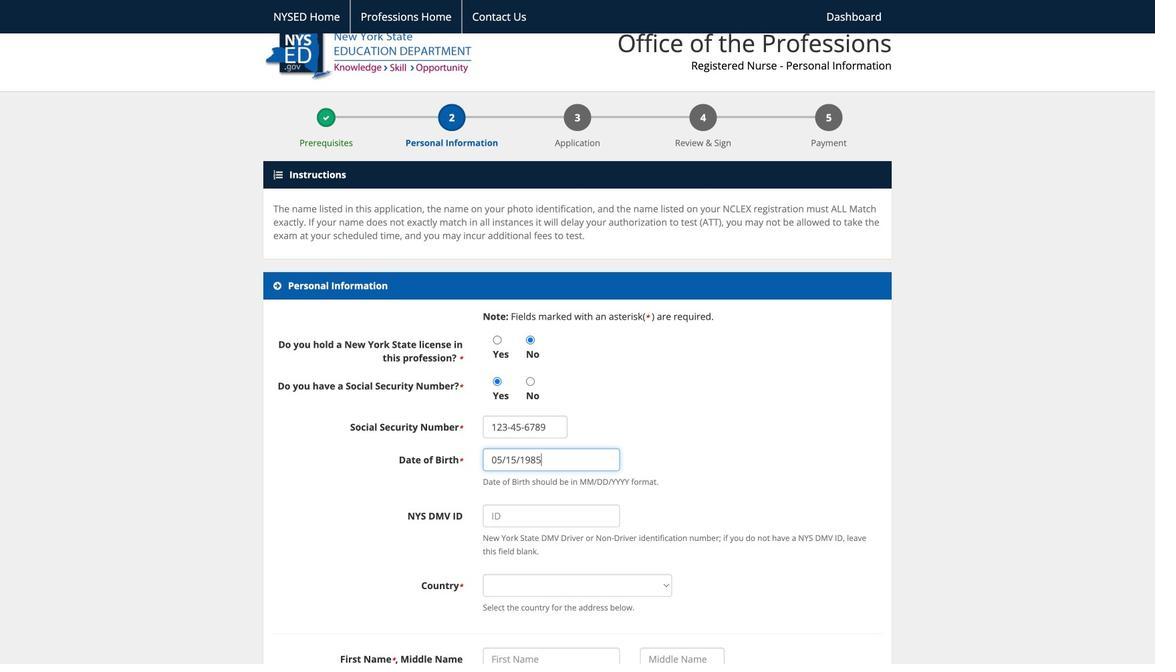 Task type: describe. For each thing, give the bounding box(es) containing it.
check image
[[323, 115, 330, 121]]

First Name text field
[[483, 648, 620, 664]]



Task type: vqa. For each thing, say whether or not it's contained in the screenshot.
First Name text field
yes



Task type: locate. For each thing, give the bounding box(es) containing it.
Middle Name text field
[[640, 648, 725, 664]]

arrow circle right image
[[273, 281, 282, 291]]

MM/DD/YYYY text field
[[483, 448, 620, 471]]

ID text field
[[483, 505, 620, 527]]

None radio
[[493, 336, 502, 345], [526, 336, 535, 345], [526, 377, 535, 386], [493, 336, 502, 345], [526, 336, 535, 345], [526, 377, 535, 386]]

None radio
[[493, 377, 502, 386]]

list ol image
[[273, 170, 283, 180]]

None text field
[[483, 416, 568, 438]]



